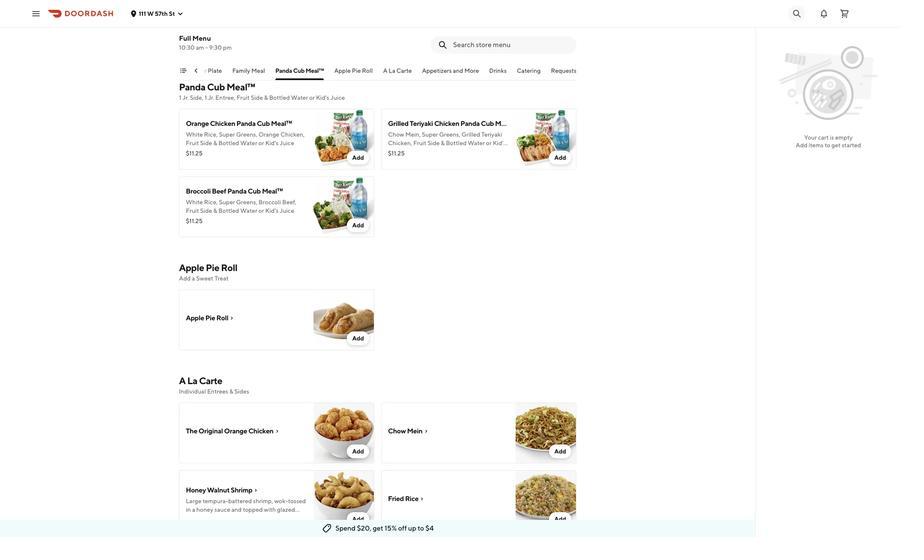 Task type: locate. For each thing, give the bounding box(es) containing it.
pie up sweet
[[206, 262, 219, 273]]

to
[[825, 142, 831, 149], [418, 524, 424, 533]]

1 horizontal spatial grilled
[[462, 131, 480, 138]]

2 white from the top
[[186, 199, 203, 206]]

la inside button
[[389, 67, 396, 74]]

0 vertical spatial teriyaki
[[410, 120, 433, 128]]

0 horizontal spatial teriyaki
[[410, 120, 433, 128]]

water inside grilled teriyaki chicken panda cub meal™ chow mein, super greens, grilled teriyaki chicken, fruit side & bottled water or kid's juice
[[468, 140, 485, 147]]

greens, inside 'broccoli beef panda cub meal™ white rice, super greens, broccoli beef, fruit side & bottled water or kid's juice $11.25'
[[236, 199, 258, 206]]

to right up
[[418, 524, 424, 533]]

0 vertical spatial carte
[[397, 67, 412, 74]]

0 vertical spatial la
[[389, 67, 396, 74]]

2 vertical spatial pie
[[205, 314, 215, 322]]

& inside 'broccoli beef panda cub meal™ white rice, super greens, broccoli beef, fruit side & bottled water or kid's juice $11.25'
[[213, 207, 217, 214]]

la right apple pie roll button
[[389, 67, 396, 74]]

family meal image
[[314, 0, 375, 57]]

0 vertical spatial grilled
[[388, 120, 409, 128]]

side inside panda cub meal™ 1 jr. side, 1 jr. entree, fruit side & bottled water or kid's juice
[[251, 94, 263, 101]]

1 horizontal spatial carte
[[397, 67, 412, 74]]

& inside any 2 large sides & 3 large entrees $48.75
[[235, 22, 239, 29]]

pie left a la carte
[[352, 67, 361, 74]]

roll down treat
[[217, 314, 228, 322]]

2
[[198, 22, 201, 29]]

rice, for chicken
[[204, 131, 218, 138]]

apple pie roll add a sweet treat
[[179, 262, 237, 282]]

bottled
[[269, 94, 290, 101], [219, 140, 239, 147], [446, 140, 467, 147], [219, 207, 239, 214]]

meal
[[252, 67, 265, 74]]

apple inside button
[[334, 67, 351, 74]]

&
[[235, 22, 239, 29], [264, 94, 268, 101], [213, 140, 217, 147], [441, 140, 445, 147], [213, 207, 217, 214], [230, 388, 233, 395]]

carte
[[397, 67, 412, 74], [199, 375, 222, 387]]

tossed
[[288, 498, 306, 505]]

1 vertical spatial apple
[[179, 262, 204, 273]]

rice, inside 'broccoli beef panda cub meal™ white rice, super greens, broccoli beef, fruit side & bottled water or kid's juice $11.25'
[[204, 199, 218, 206]]

to down cart
[[825, 142, 831, 149]]

1 horizontal spatial broccoli
[[259, 199, 281, 206]]

super inside grilled teriyaki chicken panda cub meal™ chow mein, super greens, grilled teriyaki chicken, fruit side & bottled water or kid's juice
[[422, 131, 438, 138]]

1 horizontal spatial to
[[825, 142, 831, 149]]

apple pie roll
[[334, 67, 373, 74], [186, 314, 228, 322]]

mein,
[[406, 131, 421, 138]]

juice inside grilled teriyaki chicken panda cub meal™ chow mein, super greens, grilled teriyaki chicken, fruit side & bottled water or kid's juice
[[388, 148, 403, 155]]

cart
[[818, 134, 829, 141]]

large right 3
[[245, 22, 261, 29]]

1 vertical spatial sides
[[235, 388, 249, 395]]

super inside orange chicken panda cub meal™ white rice, super greens, orange chicken, fruit side & bottled water or kid's juice $11.25
[[219, 131, 235, 138]]

get
[[832, 142, 841, 149], [373, 524, 383, 533]]

greens,
[[236, 131, 258, 138], [439, 131, 461, 138], [236, 199, 258, 206]]

sides left 3
[[219, 22, 234, 29]]

super for broccoli beef panda cub meal™
[[219, 199, 235, 206]]

glazed
[[277, 506, 295, 513]]

1 left side,
[[179, 94, 181, 101]]

a inside button
[[383, 67, 388, 74]]

0 vertical spatial white
[[186, 131, 203, 138]]

0 vertical spatial a
[[192, 275, 195, 282]]

a left sweet
[[192, 275, 195, 282]]

0 vertical spatial pie
[[352, 67, 361, 74]]

get left the 15%
[[373, 524, 383, 533]]

entrees inside any 2 large sides & 3 large entrees $48.75
[[262, 22, 283, 29]]

teriyaki
[[410, 120, 433, 128], [482, 131, 503, 138]]

white inside 'broccoli beef panda cub meal™ white rice, super greens, broccoli beef, fruit side & bottled water or kid's juice $11.25'
[[186, 199, 203, 206]]

apple up sweet
[[179, 262, 204, 273]]

carte up individual
[[199, 375, 222, 387]]

a right "in"
[[192, 506, 195, 513]]

0 vertical spatial apple
[[334, 67, 351, 74]]

1 vertical spatial to
[[418, 524, 424, 533]]

to for items
[[825, 142, 831, 149]]

get inside your cart is empty add items to get started
[[832, 142, 841, 149]]

1 vertical spatial entrees
[[207, 388, 228, 395]]

1 horizontal spatial entrees
[[262, 22, 283, 29]]

fruit inside panda cub meal™ 1 jr. side, 1 jr. entree, fruit side & bottled water or kid's juice
[[237, 94, 250, 101]]

0 vertical spatial a
[[383, 67, 388, 74]]

beef
[[212, 187, 226, 195]]

family
[[232, 67, 250, 74]]

greens, inside orange chicken panda cub meal™ white rice, super greens, orange chicken, fruit side & bottled water or kid's juice $11.25
[[236, 131, 258, 138]]

carte inside button
[[397, 67, 412, 74]]

greens, for broccoli beef panda cub meal™
[[236, 199, 258, 206]]

water inside panda cub meal™ 1 jr. side, 1 jr. entree, fruit side & bottled water or kid's juice
[[291, 94, 308, 101]]

fried
[[388, 495, 404, 503]]

cub inside grilled teriyaki chicken panda cub meal™ chow mein, super greens, grilled teriyaki chicken, fruit side & bottled water or kid's juice
[[481, 120, 494, 128]]

1 horizontal spatial sides
[[235, 388, 249, 395]]

or inside panda cub meal™ 1 jr. side, 1 jr. entree, fruit side & bottled water or kid's juice
[[309, 94, 315, 101]]

a
[[383, 67, 388, 74], [179, 375, 186, 387]]

0 horizontal spatial entrees
[[207, 388, 228, 395]]

0 horizontal spatial apple pie roll
[[186, 314, 228, 322]]

1 vertical spatial la
[[187, 375, 197, 387]]

entrees right individual
[[207, 388, 228, 395]]

la up individual
[[187, 375, 197, 387]]

Item Search search field
[[453, 40, 570, 50]]

111 w 57th st button
[[130, 10, 184, 17]]

1 vertical spatial pie
[[206, 262, 219, 273]]

battered
[[228, 498, 252, 505]]

la inside a la carte individual entrees & sides
[[187, 375, 197, 387]]

add button for broccoli beef panda cub meal™
[[347, 219, 369, 232]]

1 horizontal spatial teriyaki
[[482, 131, 503, 138]]

walnut
[[207, 486, 230, 494]]

super down entree,
[[219, 131, 235, 138]]

1 vertical spatial chow
[[388, 427, 406, 435]]

entrees
[[262, 22, 283, 29], [207, 388, 228, 395]]

with
[[264, 506, 276, 513]]

panda
[[275, 67, 292, 74], [179, 81, 206, 93], [237, 120, 256, 128], [461, 120, 480, 128], [227, 187, 247, 195]]

1 vertical spatial get
[[373, 524, 383, 533]]

super
[[219, 131, 235, 138], [422, 131, 438, 138], [219, 199, 235, 206]]

broccoli
[[186, 187, 211, 195], [259, 199, 281, 206]]

0 horizontal spatial 1
[[179, 94, 181, 101]]

la for a la carte individual entrees & sides
[[187, 375, 197, 387]]

1 horizontal spatial a
[[383, 67, 388, 74]]

broccoli left beef, at the top of page
[[259, 199, 281, 206]]

kid's
[[316, 94, 329, 101], [265, 140, 279, 147], [493, 140, 506, 147], [265, 207, 279, 214]]

a inside a la carte individual entrees & sides
[[179, 375, 186, 387]]

large right 2
[[203, 22, 218, 29]]

juice inside panda cub meal™ 1 jr. side, 1 jr. entree, fruit side & bottled water or kid's juice
[[331, 94, 345, 101]]

1 horizontal spatial 1
[[205, 94, 207, 101]]

1 horizontal spatial chicken,
[[388, 140, 412, 147]]

chow inside grilled teriyaki chicken panda cub meal™ chow mein, super greens, grilled teriyaki chicken, fruit side & bottled water or kid's juice
[[388, 131, 404, 138]]

large up "in"
[[186, 498, 202, 505]]

chicken inside orange chicken panda cub meal™ white rice, super greens, orange chicken, fruit side & bottled water or kid's juice $11.25
[[210, 120, 235, 128]]

2 1 from the left
[[205, 94, 207, 101]]

2 rice, from the top
[[204, 199, 218, 206]]

chow
[[388, 131, 404, 138], [388, 427, 406, 435]]

1 horizontal spatial apple pie roll
[[334, 67, 373, 74]]

kid's inside grilled teriyaki chicken panda cub meal™ chow mein, super greens, grilled teriyaki chicken, fruit side & bottled water or kid's juice
[[493, 140, 506, 147]]

0 horizontal spatial la
[[187, 375, 197, 387]]

0 vertical spatial entrees
[[262, 22, 283, 29]]

bottled inside grilled teriyaki chicken panda cub meal™ chow mein, super greens, grilled teriyaki chicken, fruit side & bottled water or kid's juice
[[446, 140, 467, 147]]

0 horizontal spatial and
[[232, 506, 242, 513]]

0 vertical spatial chow
[[388, 131, 404, 138]]

chow left mein,
[[388, 131, 404, 138]]

apple down sweet
[[186, 314, 204, 322]]

0 horizontal spatial chicken,
[[281, 131, 305, 138]]

add
[[796, 142, 808, 149], [352, 154, 364, 161], [555, 154, 566, 161], [352, 222, 364, 229], [179, 275, 191, 282], [352, 335, 364, 342], [352, 448, 364, 455], [555, 448, 566, 455], [352, 516, 364, 523], [555, 516, 566, 523]]

add button
[[347, 151, 369, 165], [550, 151, 572, 165], [347, 219, 369, 232], [347, 332, 369, 345], [347, 445, 369, 458], [550, 445, 572, 458], [347, 512, 369, 526], [550, 512, 572, 526]]

sides up the original orange chicken
[[235, 388, 249, 395]]

0 vertical spatial and
[[453, 67, 463, 74]]

1 horizontal spatial large
[[203, 22, 218, 29]]

a right apple pie roll button
[[383, 67, 388, 74]]

juice inside orange chicken panda cub meal™ white rice, super greens, orange chicken, fruit side & bottled water or kid's juice $11.25
[[280, 140, 294, 147]]

$48.75
[[186, 33, 205, 39]]

entrees right 3
[[262, 22, 283, 29]]

0 horizontal spatial broccoli
[[186, 187, 211, 195]]

scroll menu navigation left image
[[193, 67, 200, 74]]

broccoli left beef
[[186, 187, 211, 195]]

add for the original orange chicken
[[352, 448, 364, 455]]

chow left "mein"
[[388, 427, 406, 435]]

jr. left side,
[[183, 94, 189, 101]]

chicken
[[210, 120, 235, 128], [434, 120, 460, 128], [249, 427, 274, 435]]

and left more in the top right of the page
[[453, 67, 463, 74]]

grilled
[[388, 120, 409, 128], [462, 131, 480, 138]]

1 white from the top
[[186, 131, 203, 138]]

roll inside button
[[362, 67, 373, 74]]

carte inside a la carte individual entrees & sides
[[199, 375, 222, 387]]

1 horizontal spatial and
[[453, 67, 463, 74]]

0 horizontal spatial jr.
[[183, 94, 189, 101]]

0 horizontal spatial large
[[186, 498, 202, 505]]

a la carte
[[383, 67, 412, 74]]

a for a la carte
[[383, 67, 388, 74]]

fried rice image
[[516, 470, 577, 531]]

2 horizontal spatial chicken
[[434, 120, 460, 128]]

add inside your cart is empty add items to get started
[[796, 142, 808, 149]]

your cart is empty add items to get started
[[796, 134, 862, 149]]

0 vertical spatial roll
[[362, 67, 373, 74]]

jr. left entree,
[[208, 94, 214, 101]]

shrimp
[[231, 486, 253, 494]]

white inside orange chicken panda cub meal™ white rice, super greens, orange chicken, fruit side & bottled water or kid's juice $11.25
[[186, 131, 203, 138]]

juice
[[331, 94, 345, 101], [280, 140, 294, 147], [388, 148, 403, 155], [280, 207, 294, 214]]

greens, inside grilled teriyaki chicken panda cub meal™ chow mein, super greens, grilled teriyaki chicken, fruit side & bottled water or kid's juice
[[439, 131, 461, 138]]

1 vertical spatial roll
[[221, 262, 237, 273]]

rice, inside orange chicken panda cub meal™ white rice, super greens, orange chicken, fruit side & bottled water or kid's juice $11.25
[[204, 131, 218, 138]]

0 horizontal spatial to
[[418, 524, 424, 533]]

1 horizontal spatial la
[[389, 67, 396, 74]]

0 horizontal spatial grilled
[[388, 120, 409, 128]]

1 vertical spatial a
[[179, 375, 186, 387]]

individual
[[179, 388, 206, 395]]

2 a from the top
[[192, 506, 195, 513]]

entrees inside a la carte individual entrees & sides
[[207, 388, 228, 395]]

spend
[[336, 524, 356, 533]]

0 horizontal spatial sides
[[219, 22, 234, 29]]

family meal button
[[232, 66, 265, 80]]

0 vertical spatial to
[[825, 142, 831, 149]]

1 chow from the top
[[388, 131, 404, 138]]

rice,
[[204, 131, 218, 138], [204, 199, 218, 206]]

or inside grilled teriyaki chicken panda cub meal™ chow mein, super greens, grilled teriyaki chicken, fruit side & bottled water or kid's juice
[[486, 140, 492, 147]]

fruit
[[237, 94, 250, 101], [186, 140, 199, 147], [414, 140, 427, 147], [186, 207, 199, 214]]

super right mein,
[[422, 131, 438, 138]]

1
[[179, 94, 181, 101], [205, 94, 207, 101]]

juice inside 'broccoli beef panda cub meal™ white rice, super greens, broccoli beef, fruit side & bottled water or kid's juice $11.25'
[[280, 207, 294, 214]]

0 horizontal spatial carte
[[199, 375, 222, 387]]

0 vertical spatial get
[[832, 142, 841, 149]]

add for apple pie roll
[[352, 335, 364, 342]]

original
[[199, 427, 223, 435]]

la
[[389, 67, 396, 74], [187, 375, 197, 387]]

get down is
[[832, 142, 841, 149]]

carte left appetizers
[[397, 67, 412, 74]]

mein
[[407, 427, 423, 435]]

0 vertical spatial sides
[[219, 22, 234, 29]]

$11.25
[[186, 150, 203, 157], [388, 150, 405, 157], [186, 218, 203, 225]]

apple down family meal image
[[334, 67, 351, 74]]

rice, down beef
[[204, 199, 218, 206]]

1 vertical spatial carte
[[199, 375, 222, 387]]

1 horizontal spatial get
[[832, 142, 841, 149]]

side inside 'broccoli beef panda cub meal™ white rice, super greens, broccoli beef, fruit side & bottled water or kid's juice $11.25'
[[200, 207, 212, 214]]

water inside orange chicken panda cub meal™ white rice, super greens, orange chicken, fruit side & bottled water or kid's juice $11.25
[[240, 140, 257, 147]]

panda inside panda cub meal™ 1 jr. side, 1 jr. entree, fruit side & bottled water or kid's juice
[[179, 81, 206, 93]]

pie down sweet
[[205, 314, 215, 322]]

broccoli beef panda cub meal™ white rice, super greens, broccoli beef, fruit side & bottled water or kid's juice $11.25
[[186, 187, 296, 225]]

meal™ inside orange chicken panda cub meal™ white rice, super greens, orange chicken, fruit side & bottled water or kid's juice $11.25
[[271, 120, 292, 128]]

0 vertical spatial orange
[[186, 120, 209, 128]]

1 vertical spatial teriyaki
[[482, 131, 503, 138]]

1 1 from the left
[[179, 94, 181, 101]]

add button for apple pie roll
[[347, 332, 369, 345]]

and down the battered at left
[[232, 506, 242, 513]]

orange chicken panda cub meal™ white rice, super greens, orange chicken, fruit side & bottled water or kid's juice $11.25
[[186, 120, 305, 157]]

0 vertical spatial chicken,
[[281, 131, 305, 138]]

1 horizontal spatial jr.
[[208, 94, 214, 101]]

roll up treat
[[221, 262, 237, 273]]

chow mein
[[388, 427, 423, 435]]

catering button
[[517, 66, 541, 80]]

bottled inside panda cub meal™ 1 jr. side, 1 jr. entree, fruit side & bottled water or kid's juice
[[269, 94, 290, 101]]

1 vertical spatial a
[[192, 506, 195, 513]]

panda inside 'broccoli beef panda cub meal™ white rice, super greens, broccoli beef, fruit side & bottled water or kid's juice $11.25'
[[227, 187, 247, 195]]

1 right side,
[[205, 94, 207, 101]]

rice, down entree,
[[204, 131, 218, 138]]

large inside large tempura-battered shrimp, wok-tossed in a honey sauce and topped with glazed walnuts.
[[186, 498, 202, 505]]

to inside your cart is empty add items to get started
[[825, 142, 831, 149]]

$11.25 inside 'broccoli beef panda cub meal™ white rice, super greens, broccoli beef, fruit side & bottled water or kid's juice $11.25'
[[186, 218, 203, 225]]

super down beef
[[219, 199, 235, 206]]

roll left a la carte
[[362, 67, 373, 74]]

panda inside grilled teriyaki chicken panda cub meal™ chow mein, super greens, grilled teriyaki chicken, fruit side & bottled water or kid's juice
[[461, 120, 480, 128]]

super inside 'broccoli beef panda cub meal™ white rice, super greens, broccoli beef, fruit side & bottled water or kid's juice $11.25'
[[219, 199, 235, 206]]

0 horizontal spatial chicken
[[210, 120, 235, 128]]

1 horizontal spatial orange
[[224, 427, 247, 435]]

pie inside apple pie roll add a sweet treat
[[206, 262, 219, 273]]

2 vertical spatial apple
[[186, 314, 204, 322]]

1 vertical spatial chicken,
[[388, 140, 412, 147]]

honey
[[186, 486, 206, 494]]

meal™
[[306, 67, 324, 74], [227, 81, 255, 93], [271, 120, 292, 128], [495, 120, 516, 128], [262, 187, 283, 195]]

0 vertical spatial rice,
[[204, 131, 218, 138]]

sides inside a la carte individual entrees & sides
[[235, 388, 249, 395]]

and inside large tempura-battered shrimp, wok-tossed in a honey sauce and topped with glazed walnuts.
[[232, 506, 242, 513]]

roll
[[362, 67, 373, 74], [221, 262, 237, 273], [217, 314, 228, 322]]

sides
[[219, 22, 234, 29], [235, 388, 249, 395]]

$11.25 inside orange chicken panda cub meal™ white rice, super greens, orange chicken, fruit side & bottled water or kid's juice $11.25
[[186, 150, 203, 157]]

1 vertical spatial and
[[232, 506, 242, 513]]

kid's inside panda cub meal™ 1 jr. side, 1 jr. entree, fruit side & bottled water or kid's juice
[[316, 94, 329, 101]]

2 vertical spatial roll
[[217, 314, 228, 322]]

cub
[[293, 67, 305, 74], [207, 81, 225, 93], [257, 120, 270, 128], [481, 120, 494, 128], [248, 187, 261, 195]]

1 vertical spatial rice,
[[204, 199, 218, 206]]

0 horizontal spatial get
[[373, 524, 383, 533]]

1 vertical spatial white
[[186, 199, 203, 206]]

a up individual
[[179, 375, 186, 387]]

0 horizontal spatial a
[[179, 375, 186, 387]]

chicken,
[[281, 131, 305, 138], [388, 140, 412, 147]]

bigger
[[189, 67, 207, 74]]

bottled inside 'broccoli beef panda cub meal™ white rice, super greens, broccoli beef, fruit side & bottled water or kid's juice $11.25'
[[219, 207, 239, 214]]

1 a from the top
[[192, 275, 195, 282]]

0 horizontal spatial orange
[[186, 120, 209, 128]]

1 rice, from the top
[[204, 131, 218, 138]]

pie
[[352, 67, 361, 74], [206, 262, 219, 273], [205, 314, 215, 322]]

meal™ inside panda cub meal™ 1 jr. side, 1 jr. entree, fruit side & bottled water or kid's juice
[[227, 81, 255, 93]]

1 vertical spatial orange
[[259, 131, 279, 138]]



Task type: vqa. For each thing, say whether or not it's contained in the screenshot.
delivery corresponding to Wawa
no



Task type: describe. For each thing, give the bounding box(es) containing it.
spend $20, get 15% off up to $4
[[336, 524, 434, 533]]

white for orange chicken panda cub meal™
[[186, 131, 203, 138]]

3
[[240, 22, 244, 29]]

111
[[139, 10, 146, 17]]

add for fried rice
[[555, 516, 566, 523]]

kid's inside orange chicken panda cub meal™ white rice, super greens, orange chicken, fruit side & bottled water or kid's juice $11.25
[[265, 140, 279, 147]]

menu
[[193, 34, 211, 42]]

1 vertical spatial grilled
[[462, 131, 480, 138]]

$11.25 for broccoli beef panda cub meal™
[[186, 218, 203, 225]]

2 jr. from the left
[[208, 94, 214, 101]]

add inside apple pie roll add a sweet treat
[[179, 275, 191, 282]]

add button for orange chicken panda cub meal™
[[347, 151, 369, 165]]

side,
[[190, 94, 204, 101]]

add for grilled teriyaki chicken panda cub meal™
[[555, 154, 566, 161]]

catering
[[517, 67, 541, 74]]

add for orange chicken panda cub meal™
[[352, 154, 364, 161]]

a la carte button
[[383, 66, 412, 80]]

1 horizontal spatial chicken
[[249, 427, 274, 435]]

notification bell image
[[819, 8, 830, 19]]

0 vertical spatial broccoli
[[186, 187, 211, 195]]

& inside orange chicken panda cub meal™ white rice, super greens, orange chicken, fruit side & bottled water or kid's juice $11.25
[[213, 140, 217, 147]]

or inside 'broccoli beef panda cub meal™ white rice, super greens, broccoli beef, fruit side & bottled water or kid's juice $11.25'
[[259, 207, 264, 214]]

grilled teriyaki chicken panda cub meal™ chow mein, super greens, grilled teriyaki chicken, fruit side & bottled water or kid's juice
[[388, 120, 516, 155]]

full
[[179, 34, 191, 42]]

items
[[809, 142, 824, 149]]

apple pie roll button
[[334, 66, 373, 80]]

up
[[408, 524, 417, 533]]

panda cub meal™
[[275, 67, 324, 74]]

water inside 'broccoli beef panda cub meal™ white rice, super greens, broccoli beef, fruit side & bottled water or kid's juice $11.25'
[[240, 207, 257, 214]]

roll inside apple pie roll add a sweet treat
[[221, 262, 237, 273]]

empty
[[836, 134, 853, 141]]

am
[[196, 44, 204, 51]]

the original orange chicken image
[[314, 403, 375, 464]]

entree,
[[216, 94, 236, 101]]

st
[[169, 10, 175, 17]]

pie inside apple pie roll button
[[352, 67, 361, 74]]

topped
[[243, 506, 263, 513]]

a inside apple pie roll add a sweet treat
[[192, 275, 195, 282]]

a la carte individual entrees & sides
[[179, 375, 249, 395]]

& inside panda cub meal™ 1 jr. side, 1 jr. entree, fruit side & bottled water or kid's juice
[[264, 94, 268, 101]]

add for chow mein
[[555, 448, 566, 455]]

any
[[186, 22, 197, 29]]

111 w 57th st
[[139, 10, 175, 17]]

started
[[842, 142, 862, 149]]

1 jr. from the left
[[183, 94, 189, 101]]

kid's inside 'broccoli beef panda cub meal™ white rice, super greens, broccoli beef, fruit side & bottled water or kid's juice $11.25'
[[265, 207, 279, 214]]

meal™ inside 'broccoli beef panda cub meal™ white rice, super greens, broccoli beef, fruit side & bottled water or kid's juice $11.25'
[[262, 187, 283, 195]]

sides inside any 2 large sides & 3 large entrees $48.75
[[219, 22, 234, 29]]

fried rice
[[388, 495, 419, 503]]

57th
[[155, 10, 168, 17]]

any 2 large sides & 3 large entrees $48.75
[[186, 22, 283, 39]]

add button for the original orange chicken
[[347, 445, 369, 458]]

carte for a la carte
[[397, 67, 412, 74]]

plate
[[208, 67, 222, 74]]

walnuts.
[[186, 515, 208, 522]]

9:30
[[209, 44, 222, 51]]

2 horizontal spatial large
[[245, 22, 261, 29]]

fruit inside orange chicken panda cub meal™ white rice, super greens, orange chicken, fruit side & bottled water or kid's juice $11.25
[[186, 140, 199, 147]]

$20,
[[357, 524, 372, 533]]

large tempura-battered shrimp, wok-tossed in a honey sauce and topped with glazed walnuts.
[[186, 498, 306, 522]]

honey
[[196, 506, 213, 513]]

sweet
[[196, 275, 213, 282]]

add button for grilled teriyaki chicken panda cub meal™
[[550, 151, 572, 165]]

family meal
[[232, 67, 265, 74]]

beef,
[[282, 199, 296, 206]]

add button for fried rice
[[550, 512, 572, 526]]

-
[[205, 44, 208, 51]]

full menu 10:30 am - 9:30 pm
[[179, 34, 232, 51]]

drinks
[[489, 67, 507, 74]]

pm
[[223, 44, 232, 51]]

add button for chow mein
[[550, 445, 572, 458]]

and inside button
[[453, 67, 463, 74]]

to for up
[[418, 524, 424, 533]]

cub inside 'broccoli beef panda cub meal™ white rice, super greens, broccoli beef, fruit side & bottled water or kid's juice $11.25'
[[248, 187, 261, 195]]

& inside a la carte individual entrees & sides
[[230, 388, 233, 395]]

honey walnut shrimp
[[186, 486, 253, 494]]

$11.25 for orange chicken panda cub meal™
[[186, 150, 203, 157]]

tempura-
[[203, 498, 228, 505]]

meal™ inside grilled teriyaki chicken panda cub meal™ chow mein, super greens, grilled teriyaki chicken, fruit side & bottled water or kid's juice
[[495, 120, 516, 128]]

the original orange chicken
[[186, 427, 274, 435]]

15%
[[385, 524, 397, 533]]

appetizers
[[422, 67, 452, 74]]

honey walnut shrimp image
[[314, 470, 375, 531]]

rice
[[405, 495, 419, 503]]

wok-
[[274, 498, 288, 505]]

2 chow from the top
[[388, 427, 406, 435]]

chicken inside grilled teriyaki chicken panda cub meal™ chow mein, super greens, grilled teriyaki chicken, fruit side & bottled water or kid's juice
[[434, 120, 460, 128]]

la for a la carte
[[389, 67, 396, 74]]

chow mein image
[[516, 403, 577, 464]]

1 vertical spatial broccoli
[[259, 199, 281, 206]]

the
[[186, 427, 197, 435]]

apple inside apple pie roll add a sweet treat
[[179, 262, 204, 273]]

fruit inside 'broccoli beef panda cub meal™ white rice, super greens, broccoli beef, fruit side & bottled water or kid's juice $11.25'
[[186, 207, 199, 214]]

bottled inside orange chicken panda cub meal™ white rice, super greens, orange chicken, fruit side & bottled water or kid's juice $11.25
[[219, 140, 239, 147]]

or inside orange chicken panda cub meal™ white rice, super greens, orange chicken, fruit side & bottled water or kid's juice $11.25
[[259, 140, 264, 147]]

your
[[805, 134, 817, 141]]

treat
[[215, 275, 229, 282]]

show menu categories image
[[180, 67, 187, 74]]

2 horizontal spatial orange
[[259, 131, 279, 138]]

1 vertical spatial apple pie roll
[[186, 314, 228, 322]]

panda inside orange chicken panda cub meal™ white rice, super greens, orange chicken, fruit side & bottled water or kid's juice $11.25
[[237, 120, 256, 128]]

panda cub meal™ 1 jr. side, 1 jr. entree, fruit side & bottled water or kid's juice
[[179, 81, 345, 101]]

chicken, inside grilled teriyaki chicken panda cub meal™ chow mein, super greens, grilled teriyaki chicken, fruit side & bottled water or kid's juice
[[388, 140, 412, 147]]

requests
[[551, 67, 577, 74]]

bigger plate button
[[189, 66, 222, 80]]

super for orange chicken panda cub meal™
[[219, 131, 235, 138]]

greens, for orange chicken panda cub meal™
[[236, 131, 258, 138]]

a for a la carte individual entrees & sides
[[179, 375, 186, 387]]

white for broccoli beef panda cub meal™
[[186, 199, 203, 206]]

& inside grilled teriyaki chicken panda cub meal™ chow mein, super greens, grilled teriyaki chicken, fruit side & bottled water or kid's juice
[[441, 140, 445, 147]]

drinks button
[[489, 66, 507, 80]]

carte for a la carte individual entrees & sides
[[199, 375, 222, 387]]

fruit inside grilled teriyaki chicken panda cub meal™ chow mein, super greens, grilled teriyaki chicken, fruit side & bottled water or kid's juice
[[414, 140, 427, 147]]

add for broccoli beef panda cub meal™
[[352, 222, 364, 229]]

rice, for beef
[[204, 199, 218, 206]]

grilled teriyaki chicken panda cub meal™ image
[[516, 109, 577, 170]]

more
[[465, 67, 479, 74]]

0 vertical spatial apple pie roll
[[334, 67, 373, 74]]

orange chicken panda cub meal™ image
[[314, 109, 375, 170]]

chicken, inside orange chicken panda cub meal™ white rice, super greens, orange chicken, fruit side & bottled water or kid's juice $11.25
[[281, 131, 305, 138]]

a inside large tempura-battered shrimp, wok-tossed in a honey sauce and topped with glazed walnuts.
[[192, 506, 195, 513]]

requests button
[[551, 66, 577, 80]]

off
[[398, 524, 407, 533]]

side inside grilled teriyaki chicken panda cub meal™ chow mein, super greens, grilled teriyaki chicken, fruit side & bottled water or kid's juice
[[428, 140, 440, 147]]

appetizers and more button
[[422, 66, 479, 80]]

open menu image
[[31, 8, 41, 19]]

side inside orange chicken panda cub meal™ white rice, super greens, orange chicken, fruit side & bottled water or kid's juice $11.25
[[200, 140, 212, 147]]

broccoli beef panda cub meal™ image
[[314, 177, 375, 237]]

is
[[830, 134, 834, 141]]

sauce
[[215, 506, 230, 513]]

2 vertical spatial orange
[[224, 427, 247, 435]]

cub inside orange chicken panda cub meal™ white rice, super greens, orange chicken, fruit side & bottled water or kid's juice $11.25
[[257, 120, 270, 128]]

appetizers and more
[[422, 67, 479, 74]]

0 items, open order cart image
[[840, 8, 850, 19]]

shrimp,
[[253, 498, 273, 505]]

w
[[147, 10, 154, 17]]

cub inside panda cub meal™ 1 jr. side, 1 jr. entree, fruit side & bottled water or kid's juice
[[207, 81, 225, 93]]

apple pie roll image
[[314, 290, 375, 351]]

10:30
[[179, 44, 195, 51]]

in
[[186, 506, 191, 513]]

bigger plate
[[189, 67, 222, 74]]

$4
[[426, 524, 434, 533]]



